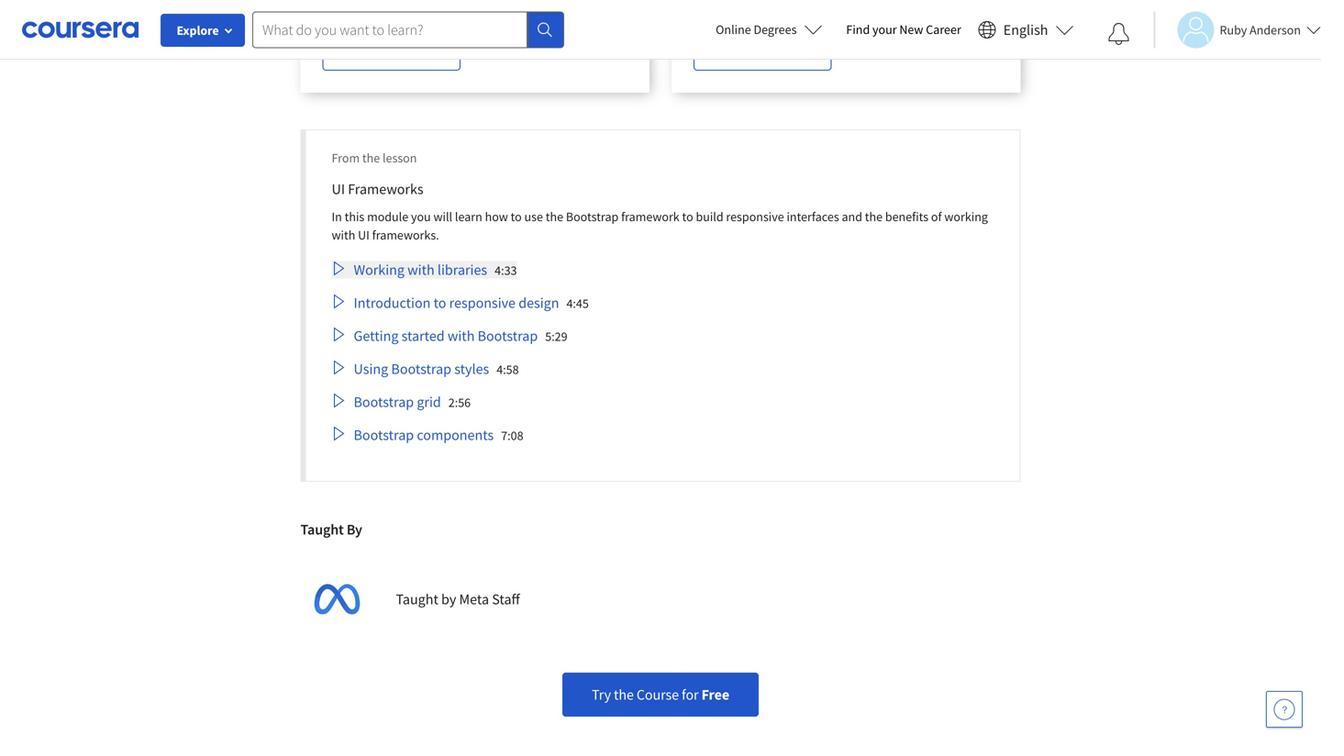 Task type: locate. For each thing, give the bounding box(es) containing it.
with down "introduction to responsive design 4:45" in the top left of the page
[[448, 327, 475, 345]]

framework
[[622, 208, 680, 225]]

staff
[[492, 590, 520, 608]]

bootstrap inside in this module you will learn how to use the bootstrap framework to build responsive interfaces and the benefits of working with ui frameworks.
[[566, 208, 619, 225]]

find your new career
[[847, 21, 962, 38]]

0 horizontal spatial ui
[[332, 180, 345, 198]]

bootstrap left framework
[[566, 208, 619, 225]]

1 helpful? from the left
[[378, 39, 431, 58]]

0 vertical spatial taught
[[301, 520, 344, 539]]

introduction to responsive design 4:45
[[354, 294, 589, 312]]

to down working with libraries 4:33
[[434, 294, 447, 312]]

explore
[[177, 22, 219, 39]]

responsive inside in this module you will learn how to use the bootstrap framework to build responsive interfaces and the benefits of working with ui frameworks.
[[727, 208, 785, 225]]

responsive
[[727, 208, 785, 225], [450, 294, 516, 312]]

ruby
[[1220, 22, 1248, 38]]

None search field
[[252, 11, 565, 48]]

for
[[682, 686, 699, 704]]

ui inside in this module you will learn how to use the bootstrap framework to build responsive interfaces and the benefits of working with ui frameworks.
[[358, 227, 370, 243]]

0 vertical spatial ui
[[332, 180, 345, 198]]

2 horizontal spatial to
[[683, 208, 694, 225]]

online degrees
[[716, 21, 797, 38]]

to
[[511, 208, 522, 225], [683, 208, 694, 225], [434, 294, 447, 312]]

english
[[1004, 21, 1049, 39]]

1 horizontal spatial responsive
[[727, 208, 785, 225]]

1 horizontal spatial helpful?
[[749, 39, 803, 58]]

helpful?
[[378, 39, 431, 58], [749, 39, 803, 58]]

bootstrap components 7:08
[[354, 426, 524, 444]]

4:58
[[497, 361, 519, 378]]

2 helpful? button from the left
[[694, 26, 832, 70]]

getting started with bootstrap 5:29
[[354, 327, 568, 345]]

use
[[525, 208, 543, 225]]

learn
[[455, 208, 483, 225]]

5:29
[[546, 328, 568, 344]]

0 horizontal spatial taught
[[301, 520, 344, 539]]

try
[[592, 686, 611, 704]]

online
[[716, 21, 752, 38]]

0 vertical spatial responsive
[[727, 208, 785, 225]]

coursera image
[[22, 15, 139, 44]]

started
[[402, 327, 445, 345]]

design
[[519, 294, 559, 312]]

find your new career link
[[838, 18, 971, 41]]

0 horizontal spatial helpful?
[[378, 39, 431, 58]]

to left "build"
[[683, 208, 694, 225]]

how
[[485, 208, 508, 225]]

grid
[[417, 393, 441, 411]]

help center image
[[1274, 699, 1296, 721]]

taught for taught by
[[301, 520, 344, 539]]

introduction
[[354, 294, 431, 312]]

1 vertical spatial with
[[408, 260, 435, 279]]

0 horizontal spatial helpful? button
[[323, 26, 461, 70]]

2 horizontal spatial with
[[448, 327, 475, 345]]

working
[[354, 260, 405, 279]]

helpful? button
[[323, 26, 461, 70], [694, 26, 832, 70]]

with down the frameworks.
[[408, 260, 435, 279]]

1 vertical spatial ui
[[358, 227, 370, 243]]

from the lesson
[[332, 149, 417, 166]]

0 vertical spatial with
[[332, 227, 356, 243]]

taught
[[301, 520, 344, 539], [396, 590, 439, 608]]

1 horizontal spatial ui
[[358, 227, 370, 243]]

module
[[367, 208, 409, 225]]

benefits
[[886, 208, 929, 225]]

to left the use
[[511, 208, 522, 225]]

7:08
[[501, 427, 524, 444]]

1 horizontal spatial helpful? button
[[694, 26, 832, 70]]

2 vertical spatial with
[[448, 327, 475, 345]]

4:45
[[567, 295, 589, 311]]

with down the in
[[332, 227, 356, 243]]

with
[[332, 227, 356, 243], [408, 260, 435, 279], [448, 327, 475, 345]]

the
[[362, 149, 380, 166], [546, 208, 564, 225], [865, 208, 883, 225], [614, 686, 634, 704]]

2:56
[[449, 394, 471, 411]]

taught left by
[[301, 520, 344, 539]]

styles
[[455, 360, 490, 378]]

1 horizontal spatial to
[[511, 208, 522, 225]]

bootstrap down bootstrap grid 2:56
[[354, 426, 414, 444]]

ui down this
[[358, 227, 370, 243]]

ruby anderson button
[[1154, 11, 1322, 48]]

0 horizontal spatial responsive
[[450, 294, 516, 312]]

bootstrap
[[566, 208, 619, 225], [478, 327, 538, 345], [391, 360, 452, 378], [354, 393, 414, 411], [354, 426, 414, 444]]

taught left "by"
[[396, 590, 439, 608]]

4:33
[[495, 262, 517, 278]]

bootstrap grid 2:56
[[354, 393, 471, 411]]

1 vertical spatial taught
[[396, 590, 439, 608]]

ui
[[332, 180, 345, 198], [358, 227, 370, 243]]

degrees
[[754, 21, 797, 38]]

0 horizontal spatial with
[[332, 227, 356, 243]]

ui up the in
[[332, 180, 345, 198]]

responsive down libraries
[[450, 294, 516, 312]]

1 horizontal spatial taught
[[396, 590, 439, 608]]

taught by meta staff
[[396, 590, 520, 608]]

course
[[637, 686, 679, 704]]

in
[[332, 208, 342, 225]]

responsive right "build"
[[727, 208, 785, 225]]

components
[[417, 426, 494, 444]]

ruby anderson
[[1220, 22, 1302, 38]]



Task type: vqa. For each thing, say whether or not it's contained in the screenshot.
AGILE WITH ATLASSIAN JIRA image
no



Task type: describe. For each thing, give the bounding box(es) containing it.
lesson
[[383, 149, 417, 166]]

find
[[847, 21, 870, 38]]

anderson
[[1250, 22, 1302, 38]]

the right from
[[362, 149, 380, 166]]

frameworks.
[[372, 227, 439, 243]]

build
[[696, 208, 724, 225]]

1 vertical spatial responsive
[[450, 294, 516, 312]]

will
[[434, 208, 453, 225]]

libraries
[[438, 260, 488, 279]]

by
[[442, 590, 457, 608]]

2 helpful? from the left
[[749, 39, 803, 58]]

meta
[[459, 590, 489, 608]]

show notifications image
[[1108, 23, 1131, 45]]

english button
[[971, 0, 1082, 60]]

What do you want to learn? text field
[[252, 11, 528, 48]]

1 helpful? button from the left
[[323, 26, 461, 70]]

bootstrap up 4:58
[[478, 327, 538, 345]]

you
[[411, 208, 431, 225]]

this
[[345, 208, 365, 225]]

your
[[873, 21, 897, 38]]

ui frameworks
[[332, 180, 424, 198]]

taught by
[[301, 520, 362, 539]]

try the course for free
[[592, 686, 730, 704]]

taught by meta staff image
[[301, 563, 374, 636]]

working
[[945, 208, 989, 225]]

in this module you will learn how to use the bootstrap framework to build responsive interfaces and the benefits of working with ui frameworks.
[[332, 208, 989, 243]]

the right and
[[865, 208, 883, 225]]

taught for taught by meta staff
[[396, 590, 439, 608]]

from
[[332, 149, 360, 166]]

and
[[842, 208, 863, 225]]

with inside in this module you will learn how to use the bootstrap framework to build responsive interfaces and the benefits of working with ui frameworks.
[[332, 227, 356, 243]]

online degrees button
[[701, 9, 838, 50]]

1 horizontal spatial with
[[408, 260, 435, 279]]

interfaces
[[787, 208, 840, 225]]

working with libraries 4:33
[[354, 260, 517, 279]]

0 horizontal spatial to
[[434, 294, 447, 312]]

explore button
[[161, 14, 245, 47]]

by
[[347, 520, 362, 539]]

frameworks
[[348, 180, 424, 198]]

using
[[354, 360, 389, 378]]

getting
[[354, 327, 399, 345]]

using bootstrap styles 4:58
[[354, 360, 519, 378]]

bootstrap down started
[[391, 360, 452, 378]]

bootstrap down using
[[354, 393, 414, 411]]

the right try
[[614, 686, 634, 704]]

career
[[927, 21, 962, 38]]

of
[[932, 208, 942, 225]]

free
[[702, 686, 730, 704]]

new
[[900, 21, 924, 38]]

the right the use
[[546, 208, 564, 225]]



